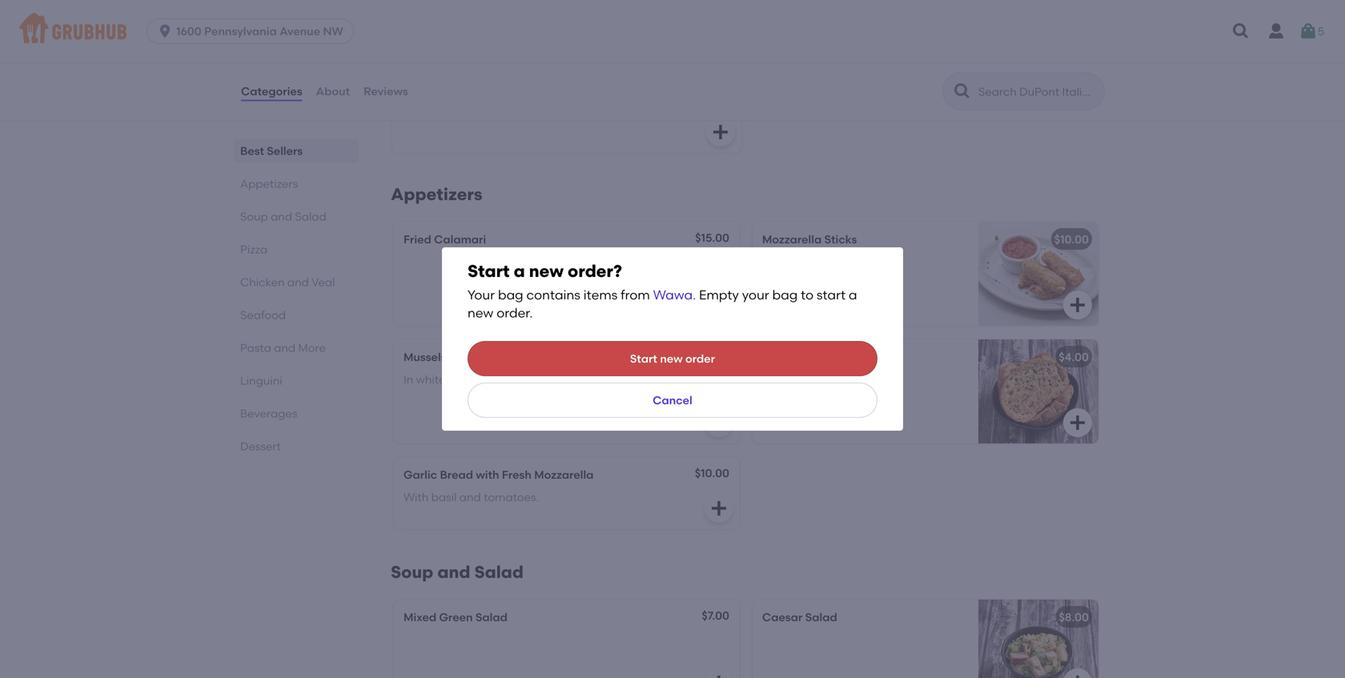 Task type: vqa. For each thing, say whether or not it's contained in the screenshot.
bottommost a
yes



Task type: locate. For each thing, give the bounding box(es) containing it.
and left more at bottom
[[274, 341, 296, 355]]

order
[[686, 352, 715, 366]]

your
[[742, 287, 770, 303]]

appetizers down best sellers
[[240, 177, 298, 191]]

5 button
[[1299, 17, 1325, 46]]

$4.00 button
[[753, 339, 1099, 444]]

mozzarella left sticks
[[763, 233, 822, 246]]

appetizers
[[240, 177, 298, 191], [391, 184, 483, 205]]

start for start a new order?
[[468, 261, 510, 282]]

items
[[584, 287, 618, 303]]

categories button
[[240, 62, 303, 120]]

sellers
[[267, 144, 303, 158]]

new
[[529, 261, 564, 282], [468, 305, 494, 321], [660, 352, 683, 366]]

svg image
[[1299, 22, 1318, 41], [157, 23, 173, 39], [1068, 295, 1088, 315], [710, 413, 729, 432], [1068, 413, 1088, 432], [710, 499, 729, 518], [710, 673, 729, 678]]

new inside button
[[660, 352, 683, 366]]

fried calamari
[[404, 233, 486, 246]]

your
[[468, 287, 495, 303]]

0 horizontal spatial soup and salad
[[240, 210, 327, 223]]

0 vertical spatial $10.00
[[1055, 233, 1089, 246]]

0 horizontal spatial new
[[468, 305, 494, 321]]

about button
[[315, 62, 351, 120]]

from
[[621, 287, 650, 303]]

penne
[[402, 95, 436, 108]]

start up 'cancel'
[[630, 352, 658, 366]]

0 vertical spatial soup
[[240, 210, 268, 223]]

sauce.
[[476, 373, 512, 387]]

1 horizontal spatial a
[[849, 287, 858, 303]]

salad
[[295, 210, 327, 223], [475, 562, 524, 583], [476, 611, 508, 624], [806, 611, 838, 624]]

bag
[[498, 287, 524, 303], [773, 287, 798, 303]]

start inside button
[[630, 352, 658, 366]]

veal
[[312, 276, 335, 289]]

mixed green salad
[[404, 611, 508, 624]]

soup up pizza
[[240, 210, 268, 223]]

basil
[[499, 95, 525, 108]]

svg image inside 1600 pennsylvania avenue nw button
[[157, 23, 173, 39]]

penne tomatoes, basil and vodka sauce
[[402, 95, 622, 108]]

a right "start"
[[849, 287, 858, 303]]

1 horizontal spatial $10.00
[[1055, 233, 1089, 246]]

white
[[416, 373, 446, 387]]

2 vertical spatial new
[[660, 352, 683, 366]]

0 horizontal spatial appetizers
[[240, 177, 298, 191]]

1 horizontal spatial start
[[630, 352, 658, 366]]

pennsylvania
[[204, 24, 277, 38]]

2 horizontal spatial new
[[660, 352, 683, 366]]

mozzarella
[[763, 233, 822, 246], [534, 468, 594, 482]]

svg image
[[1232, 22, 1251, 41], [711, 122, 730, 142], [710, 295, 729, 315], [1068, 673, 1088, 678]]

1 vertical spatial a
[[849, 287, 858, 303]]

and right basil on the top of page
[[528, 95, 549, 108]]

new down 'your'
[[468, 305, 494, 321]]

soup and salad
[[240, 210, 327, 223], [391, 562, 524, 583]]

start new order button
[[468, 341, 878, 376]]

0 horizontal spatial bag
[[498, 287, 524, 303]]

0 vertical spatial start
[[468, 261, 510, 282]]

mozzarella right fresh
[[534, 468, 594, 482]]

soup and salad up pizza
[[240, 210, 327, 223]]

start
[[468, 261, 510, 282], [630, 352, 658, 366]]

order.
[[497, 305, 533, 321]]

0 horizontal spatial start
[[468, 261, 510, 282]]

1 vertical spatial start
[[630, 352, 658, 366]]

1 vertical spatial soup and salad
[[391, 562, 524, 583]]

soup up mixed
[[391, 562, 434, 583]]

start
[[817, 287, 846, 303]]

new inside empty your bag to start a new order.
[[468, 305, 494, 321]]

linguini
[[240, 374, 282, 388]]

salad right caesar
[[806, 611, 838, 624]]

$15.00
[[695, 231, 730, 245]]

1 horizontal spatial soup and salad
[[391, 562, 524, 583]]

basil
[[431, 491, 457, 504]]

1 vertical spatial mozzarella
[[534, 468, 594, 482]]

1600 pennsylvania avenue nw
[[176, 24, 343, 38]]

1 horizontal spatial bag
[[773, 287, 798, 303]]

bag left to
[[773, 287, 798, 303]]

green
[[439, 611, 473, 624]]

svg image inside main navigation navigation
[[1232, 22, 1251, 41]]

and
[[528, 95, 549, 108], [271, 210, 292, 223], [287, 276, 309, 289], [274, 341, 296, 355], [460, 491, 481, 504], [438, 562, 471, 583]]

1 horizontal spatial new
[[529, 261, 564, 282]]

contains
[[527, 287, 581, 303]]

and down sellers
[[271, 210, 292, 223]]

pizza
[[240, 243, 268, 256]]

a
[[514, 261, 525, 282], [849, 287, 858, 303]]

soup
[[240, 210, 268, 223], [391, 562, 434, 583]]

a up 'order.'
[[514, 261, 525, 282]]

Search DuPont Italian Kitchen search field
[[977, 84, 1100, 99]]

bag up 'order.'
[[498, 287, 524, 303]]

start new order
[[630, 352, 715, 366]]

1 horizontal spatial soup
[[391, 562, 434, 583]]

soup and salad up the green
[[391, 562, 524, 583]]

your bag contains items from wawa .
[[468, 287, 696, 303]]

tomatoes,
[[439, 95, 496, 108]]

1 vertical spatial $10.00
[[695, 466, 730, 480]]

salad up mixed green salad
[[475, 562, 524, 583]]

pasta and more
[[240, 341, 326, 355]]

best
[[240, 144, 264, 158]]

mozzarella sticks image
[[979, 222, 1099, 326]]

nw
[[323, 24, 343, 38]]

$10.00
[[1055, 233, 1089, 246], [695, 466, 730, 480]]

0 vertical spatial soup and salad
[[240, 210, 327, 223]]

garlic bread with fresh mozzarella
[[404, 468, 594, 482]]

categories
[[241, 84, 302, 98]]

reviews
[[364, 84, 408, 98]]

vodka
[[552, 95, 586, 108]]

appetizers up fried calamari
[[391, 184, 483, 205]]

0 horizontal spatial a
[[514, 261, 525, 282]]

1 vertical spatial new
[[468, 305, 494, 321]]

start up 'your'
[[468, 261, 510, 282]]

cancel
[[653, 394, 693, 407]]

new up contains
[[529, 261, 564, 282]]

pasta
[[240, 341, 271, 355]]

1 horizontal spatial mozzarella
[[763, 233, 822, 246]]

caesar salad
[[763, 611, 838, 624]]

$8.00
[[1059, 611, 1089, 624]]

chicken
[[240, 276, 285, 289]]

wawa
[[653, 287, 693, 303]]

2 bag from the left
[[773, 287, 798, 303]]

new left order
[[660, 352, 683, 366]]

1 bag from the left
[[498, 287, 524, 303]]

0 vertical spatial mozzarella
[[763, 233, 822, 246]]

salad up veal
[[295, 210, 327, 223]]

cancel button
[[468, 383, 878, 418]]

garlic
[[404, 468, 437, 482]]

$4.00
[[1059, 350, 1089, 364]]

search icon image
[[953, 82, 972, 101]]



Task type: describe. For each thing, give the bounding box(es) containing it.
empty
[[699, 287, 739, 303]]

and up mixed green salad
[[438, 562, 471, 583]]

bag inside empty your bag to start a new order.
[[773, 287, 798, 303]]

seafood
[[240, 308, 286, 322]]

$14.00
[[695, 349, 730, 362]]

in
[[404, 373, 414, 387]]

1600 pennsylvania avenue nw button
[[147, 18, 360, 44]]

and right basil
[[460, 491, 481, 504]]

0 horizontal spatial $10.00
[[695, 466, 730, 480]]

empty your bag to start a new order.
[[468, 287, 858, 321]]

to
[[801, 287, 814, 303]]

tomatoes.
[[484, 491, 539, 504]]

calamari
[[434, 233, 486, 246]]

fresh
[[502, 468, 532, 482]]

sticks
[[825, 233, 857, 246]]

$7.00
[[702, 609, 730, 623]]

avenue
[[280, 24, 320, 38]]

order?
[[568, 261, 622, 282]]

beverages
[[240, 407, 297, 421]]

fried
[[404, 233, 432, 246]]

svg image inside 5 button
[[1299, 22, 1318, 41]]

salad right the green
[[476, 611, 508, 624]]

0 vertical spatial new
[[529, 261, 564, 282]]

with
[[404, 491, 429, 504]]

and inside button
[[528, 95, 549, 108]]

more
[[298, 341, 326, 355]]

start a new order?
[[468, 261, 622, 282]]

5
[[1318, 24, 1325, 38]]

about
[[316, 84, 350, 98]]

chicken and veal
[[240, 276, 335, 289]]

bread
[[440, 468, 473, 482]]

1600
[[176, 24, 202, 38]]

caesar
[[763, 611, 803, 624]]

mussels
[[404, 350, 447, 364]]

a inside empty your bag to start a new order.
[[849, 287, 858, 303]]

.
[[693, 287, 696, 303]]

mozzarella sticks
[[763, 233, 857, 246]]

penne tomatoes, basil and vodka sauce button
[[392, 81, 742, 153]]

reviews button
[[363, 62, 409, 120]]

1 vertical spatial soup
[[391, 562, 434, 583]]

main navigation navigation
[[0, 0, 1346, 62]]

1 horizontal spatial appetizers
[[391, 184, 483, 205]]

start for start new order
[[630, 352, 658, 366]]

and left veal
[[287, 276, 309, 289]]

wine
[[448, 373, 474, 387]]

sauce
[[588, 95, 622, 108]]

garlic bread image
[[979, 339, 1099, 444]]

0 horizontal spatial soup
[[240, 210, 268, 223]]

0 horizontal spatial mozzarella
[[534, 468, 594, 482]]

caesar salad image
[[979, 600, 1099, 678]]

with
[[476, 468, 499, 482]]

mixed
[[404, 611, 437, 624]]

dessert
[[240, 440, 281, 453]]

0 vertical spatial a
[[514, 261, 525, 282]]

with basil and tomatoes.
[[404, 491, 539, 504]]

in white wine sauce.
[[404, 373, 512, 387]]

best sellers
[[240, 144, 303, 158]]



